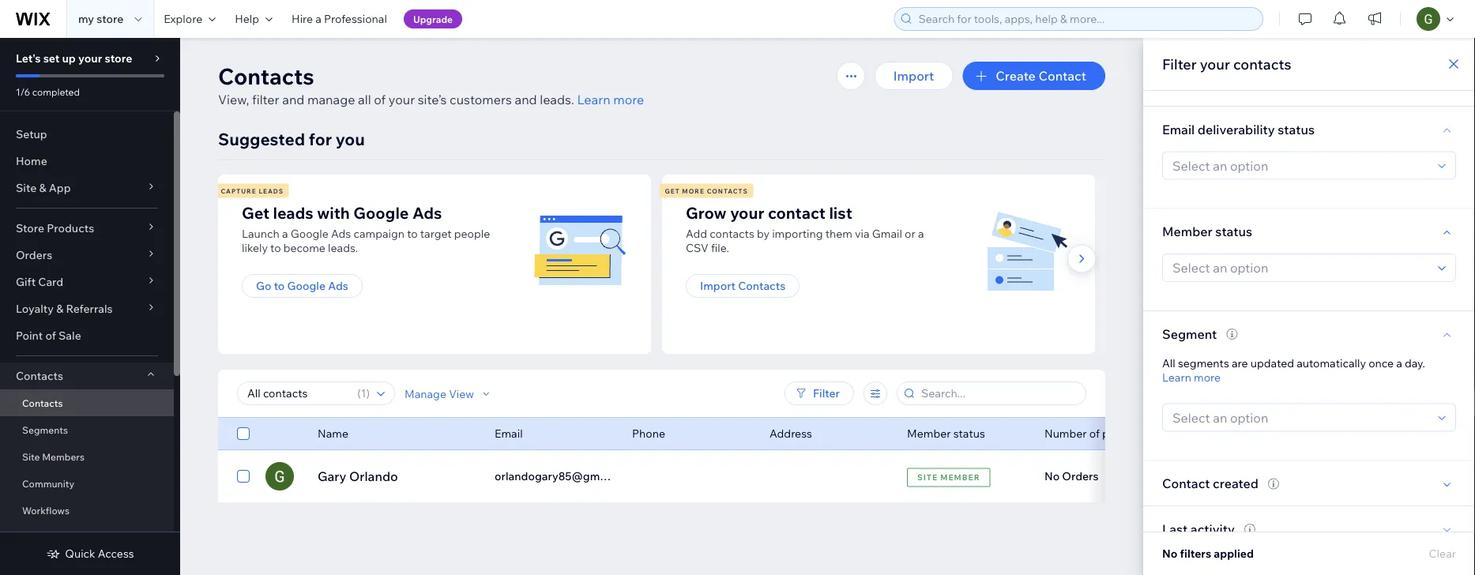 Task type: describe. For each thing, give the bounding box(es) containing it.
upgrade
[[413, 13, 453, 25]]

hire a professional link
[[282, 0, 397, 38]]

filter
[[252, 92, 279, 107]]

site for site & app
[[16, 181, 37, 195]]

or
[[905, 227, 916, 241]]

create
[[996, 68, 1036, 84]]

gift card
[[16, 275, 63, 289]]

contacts inside dropdown button
[[16, 369, 63, 383]]

purchases
[[1103, 427, 1156, 441]]

day.
[[1405, 356, 1426, 370]]

setup link
[[0, 121, 174, 148]]

loyalty & referrals button
[[0, 296, 174, 322]]

orders inside orders popup button
[[16, 248, 52, 262]]

point of sale link
[[0, 322, 174, 349]]

help
[[235, 12, 259, 26]]

contact created
[[1163, 476, 1259, 491]]

0 vertical spatial member
[[1163, 223, 1213, 239]]

app
[[49, 181, 71, 195]]

contact
[[768, 203, 826, 222]]

1 vertical spatial to
[[270, 241, 281, 255]]

your inside the contacts view, filter and manage all of your site's customers and leads. learn more
[[389, 92, 415, 107]]

learn more button for all segments are updated automatically once a day.
[[1163, 370, 1221, 385]]

contacts inside the contacts view, filter and manage all of your site's customers and leads. learn more
[[218, 62, 314, 90]]

0 vertical spatial member status
[[1163, 223, 1253, 239]]

no filters applied
[[1163, 547, 1254, 561]]

3 select an option field from the top
[[1168, 404, 1434, 431]]

contacts view, filter and manage all of your site's customers and leads. learn more
[[218, 62, 644, 107]]

1 vertical spatial status
[[1216, 223, 1253, 239]]

0 vertical spatial ads
[[413, 203, 442, 222]]

filter for filter your contacts
[[1163, 55, 1197, 73]]

automatically
[[1297, 356, 1367, 370]]

grow your contact list add contacts by importing them via gmail or a csv file.
[[686, 203, 924, 255]]

view inside dropdown button
[[449, 387, 474, 401]]

& for loyalty
[[56, 302, 64, 316]]

2 horizontal spatial status
[[1278, 121, 1315, 137]]

learn inside all segments are updated automatically once a day. learn more
[[1163, 370, 1192, 384]]

view,
[[218, 92, 249, 107]]

get
[[242, 203, 269, 222]]

campaign
[[354, 227, 405, 241]]

orlandogary85@gmail.com
[[495, 469, 637, 483]]

gift
[[16, 275, 36, 289]]

activity
[[1191, 521, 1235, 537]]

segments
[[1178, 356, 1230, 370]]

your inside grow your contact list add contacts by importing them via gmail or a csv file.
[[730, 203, 765, 222]]

you
[[336, 128, 365, 149]]

contacts up the segments
[[22, 397, 63, 409]]

them
[[826, 227, 853, 241]]

go to google ads button
[[242, 274, 363, 298]]

1 horizontal spatial contacts
[[1234, 55, 1292, 73]]

your up deliverability
[[1200, 55, 1231, 73]]

all
[[358, 92, 371, 107]]

let's
[[16, 51, 41, 65]]

list
[[829, 203, 853, 222]]

address
[[770, 427, 812, 441]]

file.
[[711, 241, 729, 255]]

no for no filters applied
[[1163, 547, 1178, 561]]

people
[[454, 227, 490, 241]]

segment
[[1163, 326, 1217, 342]]

suggested
[[218, 128, 305, 149]]

grow
[[686, 203, 727, 222]]

import for import
[[894, 68, 934, 84]]

0 horizontal spatial status
[[954, 427, 986, 441]]

to inside go to google ads button
[[274, 279, 285, 293]]

manage
[[405, 387, 447, 401]]

1/6
[[16, 86, 30, 98]]

quick access button
[[46, 547, 134, 561]]

csv
[[686, 241, 709, 255]]

my store
[[78, 12, 124, 26]]

1/6 completed
[[16, 86, 80, 98]]

hire
[[292, 12, 313, 26]]

hire a professional
[[292, 12, 387, 26]]

contacts inside button
[[738, 279, 786, 293]]

orlando
[[349, 469, 398, 485]]

updated
[[1251, 356, 1295, 370]]

)
[[366, 387, 370, 400]]

Search... field
[[917, 383, 1081, 405]]

all segments are updated automatically once a day. learn more
[[1163, 356, 1426, 384]]

capture leads
[[221, 187, 284, 195]]

site & app button
[[0, 175, 174, 202]]

create contact button
[[963, 62, 1106, 90]]

set
[[43, 51, 60, 65]]

contact inside 'button'
[[1039, 68, 1087, 84]]

( 1 )
[[357, 387, 370, 400]]

1 vertical spatial contact
[[1163, 476, 1211, 491]]

sidebar element
[[0, 38, 180, 575]]

customers
[[450, 92, 512, 107]]

gary
[[318, 469, 347, 485]]

sale
[[59, 329, 81, 343]]

launch
[[242, 227, 280, 241]]

1 vertical spatial member status
[[907, 427, 986, 441]]

get more contacts
[[665, 187, 748, 195]]

create contact
[[996, 68, 1087, 84]]

site members
[[22, 451, 85, 463]]

products
[[47, 221, 94, 235]]

community link
[[0, 470, 174, 497]]

1 vertical spatial member
[[907, 427, 951, 441]]

by
[[757, 227, 770, 241]]

help button
[[225, 0, 282, 38]]

with
[[317, 203, 350, 222]]

0 vertical spatial google
[[354, 203, 409, 222]]

applied
[[1214, 547, 1254, 561]]

0 vertical spatial to
[[407, 227, 418, 241]]

site for site members
[[22, 451, 40, 463]]

2 and from the left
[[515, 92, 537, 107]]

1 vertical spatial ads
[[331, 227, 351, 241]]

leads
[[259, 187, 284, 195]]

of for number of purchases
[[1090, 427, 1100, 441]]

quick
[[65, 547, 95, 561]]

number
[[1045, 427, 1087, 441]]

learn more button for view, filter and manage all of your site's customers and leads.
[[577, 90, 644, 109]]

select an option field for member status
[[1168, 255, 1434, 281]]

my
[[78, 12, 94, 26]]

leads
[[273, 203, 314, 222]]

view link
[[977, 462, 1044, 491]]

email deliverability status
[[1163, 121, 1315, 137]]



Task type: vqa. For each thing, say whether or not it's contained in the screenshot.
the rightmost Cancel
no



Task type: locate. For each thing, give the bounding box(es) containing it.
tasks & reminders link
[[0, 524, 174, 551]]

1 horizontal spatial no
[[1163, 547, 1178, 561]]

no right 'view' link
[[1045, 469, 1060, 483]]

1 horizontal spatial &
[[49, 532, 55, 543]]

0 vertical spatial leads.
[[540, 92, 575, 107]]

no down last
[[1163, 547, 1178, 561]]

import button
[[875, 62, 953, 90]]

google inside go to google ads button
[[287, 279, 326, 293]]

ads down with
[[331, 227, 351, 241]]

1 horizontal spatial filter
[[1163, 55, 1197, 73]]

contacts
[[218, 62, 314, 90], [738, 279, 786, 293], [16, 369, 63, 383], [22, 397, 63, 409]]

1 vertical spatial more
[[1194, 370, 1221, 384]]

deliverability
[[1198, 121, 1276, 137]]

phone
[[632, 427, 666, 441]]

1 vertical spatial of
[[45, 329, 56, 343]]

of inside 'sidebar' element
[[45, 329, 56, 343]]

contacts up "file."
[[710, 227, 755, 241]]

1 vertical spatial site
[[22, 451, 40, 463]]

0 horizontal spatial member status
[[907, 427, 986, 441]]

home link
[[0, 148, 174, 175]]

orders down number
[[1063, 469, 1099, 483]]

leads. right customers
[[540, 92, 575, 107]]

setup
[[16, 127, 47, 141]]

target
[[420, 227, 452, 241]]

2 vertical spatial to
[[274, 279, 285, 293]]

2 horizontal spatial &
[[56, 302, 64, 316]]

a left day.
[[1397, 356, 1403, 370]]

0 horizontal spatial leads.
[[328, 241, 358, 255]]

community
[[22, 478, 74, 490]]

of right number
[[1090, 427, 1100, 441]]

a inside all segments are updated automatically once a day. learn more
[[1397, 356, 1403, 370]]

2 vertical spatial select an option field
[[1168, 404, 1434, 431]]

0 vertical spatial import
[[894, 68, 934, 84]]

explore
[[164, 12, 203, 26]]

leads. down with
[[328, 241, 358, 255]]

ads
[[413, 203, 442, 222], [331, 227, 351, 241], [328, 279, 348, 293]]

1 horizontal spatial orders
[[1063, 469, 1099, 483]]

contacts up email deliverability status on the right top of the page
[[1234, 55, 1292, 73]]

store products
[[16, 221, 94, 235]]

a right or
[[918, 227, 924, 241]]

0 vertical spatial filter
[[1163, 55, 1197, 73]]

to left target
[[407, 227, 418, 241]]

0 horizontal spatial &
[[39, 181, 46, 195]]

1 horizontal spatial member status
[[1163, 223, 1253, 239]]

leads. inside get leads with google ads launch a google ads campaign to target people likely to become leads.
[[328, 241, 358, 255]]

a down leads
[[282, 227, 288, 241]]

1 vertical spatial learn more button
[[1163, 370, 1221, 385]]

likely
[[242, 241, 268, 255]]

segments
[[22, 424, 68, 436]]

to down launch
[[270, 241, 281, 255]]

0 vertical spatial no
[[1045, 469, 1060, 483]]

become
[[284, 241, 326, 255]]

1 select an option field from the top
[[1168, 152, 1434, 179]]

to right go
[[274, 279, 285, 293]]

2 horizontal spatial of
[[1090, 427, 1100, 441]]

0 horizontal spatial orders
[[16, 248, 52, 262]]

1 vertical spatial learn
[[1163, 370, 1192, 384]]

list
[[216, 175, 1476, 354]]

no orders
[[1045, 469, 1099, 483]]

0 vertical spatial more
[[614, 92, 644, 107]]

filter inside button
[[813, 387, 840, 400]]

1 horizontal spatial and
[[515, 92, 537, 107]]

0 horizontal spatial import
[[700, 279, 736, 293]]

& inside popup button
[[39, 181, 46, 195]]

1 horizontal spatial contact
[[1163, 476, 1211, 491]]

1 horizontal spatial import
[[894, 68, 934, 84]]

orders down store
[[16, 248, 52, 262]]

0 vertical spatial contacts
[[1234, 55, 1292, 73]]

of
[[374, 92, 386, 107], [45, 329, 56, 343], [1090, 427, 1100, 441]]

1 vertical spatial no
[[1163, 547, 1178, 561]]

a
[[316, 12, 322, 26], [282, 227, 288, 241], [918, 227, 924, 241], [1397, 356, 1403, 370]]

contact right create
[[1039, 68, 1087, 84]]

2 vertical spatial &
[[49, 532, 55, 543]]

your
[[78, 51, 102, 65], [1200, 55, 1231, 73], [389, 92, 415, 107], [730, 203, 765, 222]]

0 vertical spatial status
[[1278, 121, 1315, 137]]

created
[[1213, 476, 1259, 491]]

email up orlandogary85@gmail.com
[[495, 427, 523, 441]]

0 vertical spatial view
[[449, 387, 474, 401]]

no for no orders
[[1045, 469, 1060, 483]]

manage view button
[[405, 387, 493, 401]]

filter for filter
[[813, 387, 840, 400]]

0 vertical spatial contact
[[1039, 68, 1087, 84]]

contacts down point of sale
[[16, 369, 63, 383]]

& left the app
[[39, 181, 46, 195]]

a inside get leads with google ads launch a google ads campaign to target people likely to become leads.
[[282, 227, 288, 241]]

all
[[1163, 356, 1176, 370]]

contacts inside grow your contact list add contacts by importing them via gmail or a csv file.
[[710, 227, 755, 241]]

last activity
[[1163, 521, 1235, 537]]

2 vertical spatial site
[[918, 473, 938, 483]]

store inside 'sidebar' element
[[105, 51, 132, 65]]

import contacts
[[700, 279, 786, 293]]

1
[[361, 387, 366, 400]]

to
[[407, 227, 418, 241], [270, 241, 281, 255], [274, 279, 285, 293]]

0 vertical spatial site
[[16, 181, 37, 195]]

(
[[357, 387, 361, 400]]

access
[[98, 547, 134, 561]]

up
[[62, 51, 76, 65]]

& for tasks
[[49, 532, 55, 543]]

google up become
[[291, 227, 329, 241]]

&
[[39, 181, 46, 195], [56, 302, 64, 316], [49, 532, 55, 543]]

more inside the contacts view, filter and manage all of your site's customers and leads. learn more
[[614, 92, 644, 107]]

of right the "all"
[[374, 92, 386, 107]]

0 horizontal spatial email
[[495, 427, 523, 441]]

learn inside the contacts view, filter and manage all of your site's customers and leads. learn more
[[577, 92, 611, 107]]

of inside the contacts view, filter and manage all of your site's customers and leads. learn more
[[374, 92, 386, 107]]

your left 'site's'
[[389, 92, 415, 107]]

0 vertical spatial select an option field
[[1168, 152, 1434, 179]]

ads up target
[[413, 203, 442, 222]]

0 horizontal spatial contacts
[[710, 227, 755, 241]]

google down become
[[287, 279, 326, 293]]

no
[[1045, 469, 1060, 483], [1163, 547, 1178, 561]]

1 vertical spatial email
[[495, 427, 523, 441]]

None checkbox
[[237, 424, 250, 443], [237, 467, 250, 486], [237, 424, 250, 443], [237, 467, 250, 486]]

Unsaved view field
[[243, 383, 353, 405]]

store down my store
[[105, 51, 132, 65]]

of for point of sale
[[45, 329, 56, 343]]

0 horizontal spatial learn more button
[[577, 90, 644, 109]]

0 horizontal spatial and
[[282, 92, 305, 107]]

site inside popup button
[[16, 181, 37, 195]]

1 and from the left
[[282, 92, 305, 107]]

view right site member
[[996, 469, 1025, 485]]

google up the campaign
[[354, 203, 409, 222]]

0 horizontal spatial no
[[1045, 469, 1060, 483]]

0 horizontal spatial contact
[[1039, 68, 1087, 84]]

upgrade button
[[404, 9, 462, 28]]

a right hire
[[316, 12, 322, 26]]

1 vertical spatial import
[[700, 279, 736, 293]]

2 select an option field from the top
[[1168, 255, 1434, 281]]

0 vertical spatial of
[[374, 92, 386, 107]]

& inside dropdown button
[[56, 302, 64, 316]]

member status
[[1163, 223, 1253, 239], [907, 427, 986, 441]]

reminders
[[57, 532, 106, 543]]

select an option field for email deliverability status
[[1168, 152, 1434, 179]]

Select an option field
[[1168, 152, 1434, 179], [1168, 255, 1434, 281], [1168, 404, 1434, 431]]

contact up last
[[1163, 476, 1211, 491]]

ads inside button
[[328, 279, 348, 293]]

Search for tools, apps, help & more... field
[[914, 8, 1258, 30]]

1 vertical spatial view
[[996, 469, 1025, 485]]

view right manage
[[449, 387, 474, 401]]

1 vertical spatial google
[[291, 227, 329, 241]]

1 horizontal spatial more
[[1194, 370, 1221, 384]]

gmail
[[872, 227, 903, 241]]

contacts
[[707, 187, 748, 195]]

leads.
[[540, 92, 575, 107], [328, 241, 358, 255]]

site's
[[418, 92, 447, 107]]

2 vertical spatial google
[[287, 279, 326, 293]]

point
[[16, 329, 43, 343]]

gary orlando
[[318, 469, 398, 485]]

view
[[449, 387, 474, 401], [996, 469, 1025, 485]]

a inside grow your contact list add contacts by importing them via gmail or a csv file.
[[918, 227, 924, 241]]

your right up
[[78, 51, 102, 65]]

leads. inside the contacts view, filter and manage all of your site's customers and leads. learn more
[[540, 92, 575, 107]]

import inside 'list'
[[700, 279, 736, 293]]

and right filter at the left top of page
[[282, 92, 305, 107]]

0 horizontal spatial more
[[614, 92, 644, 107]]

2 vertical spatial of
[[1090, 427, 1100, 441]]

1 horizontal spatial email
[[1163, 121, 1195, 137]]

import for import contacts
[[700, 279, 736, 293]]

gift card button
[[0, 269, 174, 296]]

1 vertical spatial select an option field
[[1168, 255, 1434, 281]]

1 horizontal spatial learn more button
[[1163, 370, 1221, 385]]

members
[[42, 451, 85, 463]]

store products button
[[0, 215, 174, 242]]

& for site
[[39, 181, 46, 195]]

email left deliverability
[[1163, 121, 1195, 137]]

quick access
[[65, 547, 134, 561]]

0 horizontal spatial filter
[[813, 387, 840, 400]]

2 vertical spatial status
[[954, 427, 986, 441]]

store right my
[[97, 12, 124, 26]]

1 horizontal spatial of
[[374, 92, 386, 107]]

0 vertical spatial &
[[39, 181, 46, 195]]

0 vertical spatial store
[[97, 12, 124, 26]]

referrals
[[66, 302, 113, 316]]

2 vertical spatial ads
[[328, 279, 348, 293]]

1 vertical spatial filter
[[813, 387, 840, 400]]

0 vertical spatial orders
[[16, 248, 52, 262]]

1 vertical spatial orders
[[1063, 469, 1099, 483]]

contacts down by on the top
[[738, 279, 786, 293]]

once
[[1369, 356, 1394, 370]]

0 vertical spatial learn more button
[[577, 90, 644, 109]]

& inside "link"
[[49, 532, 55, 543]]

contacts button
[[0, 363, 174, 390]]

get
[[665, 187, 680, 195]]

for
[[309, 128, 332, 149]]

of left sale
[[45, 329, 56, 343]]

add
[[686, 227, 708, 241]]

0 horizontal spatial view
[[449, 387, 474, 401]]

contacts up filter at the left top of page
[[218, 62, 314, 90]]

contacts link
[[0, 390, 174, 417]]

1 horizontal spatial leads.
[[540, 92, 575, 107]]

0 vertical spatial email
[[1163, 121, 1195, 137]]

1 horizontal spatial status
[[1216, 223, 1253, 239]]

import
[[894, 68, 934, 84], [700, 279, 736, 293]]

1 vertical spatial &
[[56, 302, 64, 316]]

get leads with google ads launch a google ads campaign to target people likely to become leads.
[[242, 203, 490, 255]]

0 horizontal spatial of
[[45, 329, 56, 343]]

your up by on the top
[[730, 203, 765, 222]]

1 horizontal spatial view
[[996, 469, 1025, 485]]

workflows link
[[0, 497, 174, 524]]

1 vertical spatial leads.
[[328, 241, 358, 255]]

1 horizontal spatial learn
[[1163, 370, 1192, 384]]

last
[[1163, 521, 1188, 537]]

segments link
[[0, 417, 174, 443]]

email for email deliverability status
[[1163, 121, 1195, 137]]

site for site member
[[918, 473, 938, 483]]

go
[[256, 279, 271, 293]]

and right customers
[[515, 92, 537, 107]]

& right loyalty
[[56, 302, 64, 316]]

1 vertical spatial store
[[105, 51, 132, 65]]

filters
[[1180, 547, 1212, 561]]

0 horizontal spatial learn
[[577, 92, 611, 107]]

0 vertical spatial learn
[[577, 92, 611, 107]]

store
[[16, 221, 44, 235]]

list containing get leads with google ads
[[216, 175, 1476, 354]]

more inside all segments are updated automatically once a day. learn more
[[1194, 370, 1221, 384]]

contact
[[1039, 68, 1087, 84], [1163, 476, 1211, 491]]

2 vertical spatial member
[[941, 473, 981, 483]]

contacts
[[1234, 55, 1292, 73], [710, 227, 755, 241]]

1 vertical spatial contacts
[[710, 227, 755, 241]]

ads down get leads with google ads launch a google ads campaign to target people likely to become leads.
[[328, 279, 348, 293]]

email for email
[[495, 427, 523, 441]]

gary orlando image
[[266, 462, 294, 491]]

your inside 'sidebar' element
[[78, 51, 102, 65]]

importing
[[772, 227, 823, 241]]

& right 'tasks'
[[49, 532, 55, 543]]



